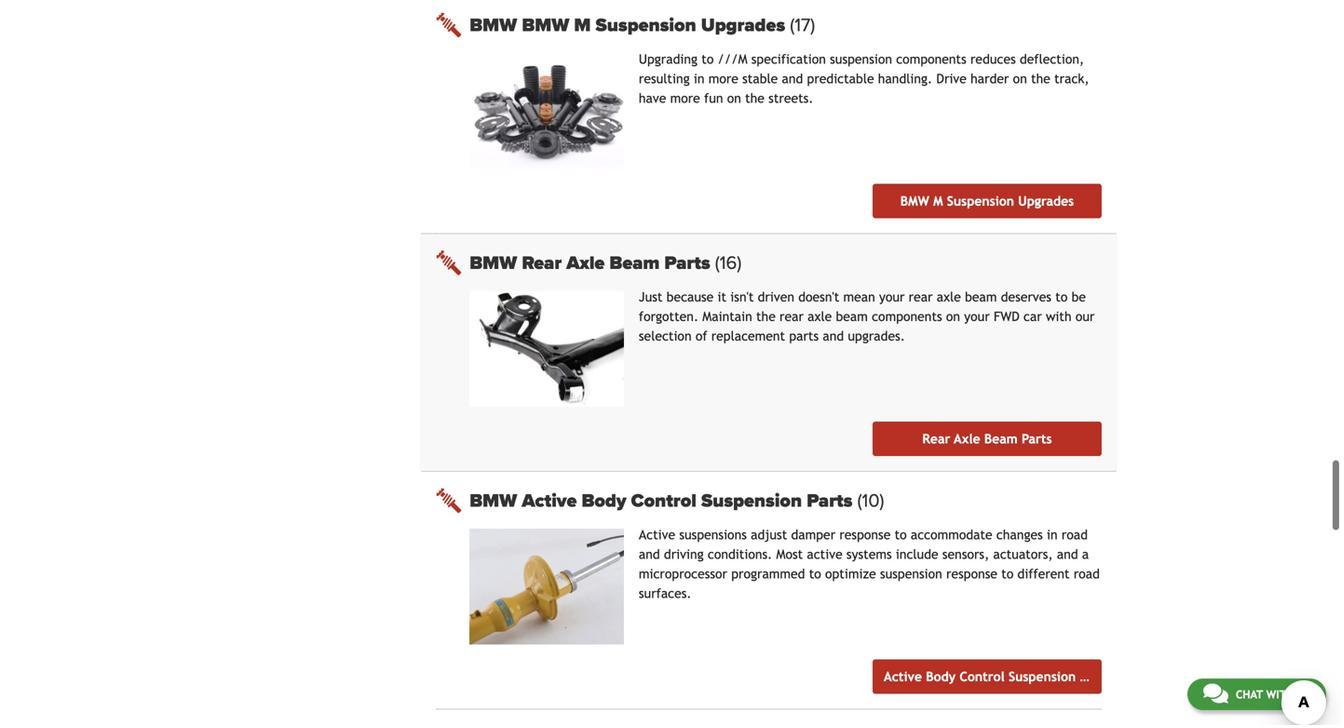Task type: describe. For each thing, give the bounding box(es) containing it.
stable
[[742, 71, 778, 86]]

upgrading
[[639, 52, 698, 67]]

rear axle beam parts link
[[873, 422, 1102, 456]]

handling.
[[878, 71, 932, 86]]

resulting
[[639, 71, 690, 86]]

car
[[1024, 309, 1042, 324]]

0 vertical spatial the
[[1031, 71, 1050, 86]]

predictable
[[807, 71, 874, 86]]

1 horizontal spatial axle
[[937, 290, 961, 304]]

isn't
[[730, 290, 754, 304]]

replacement
[[711, 329, 785, 344]]

our
[[1075, 309, 1095, 324]]

deflection,
[[1020, 52, 1084, 67]]

active for active suspensions adjust damper response to accommodate changes in road and driving conditions. most active systems include sensors, actuators, and a microprocessor programmed to optimize suspension response to different road surfaces.
[[639, 527, 675, 542]]

bmw                                                                                    rear axle beam parts
[[470, 252, 715, 274]]

just
[[639, 290, 663, 304]]

track,
[[1054, 71, 1089, 86]]

deserves
[[1001, 290, 1052, 304]]

0 vertical spatial more
[[708, 71, 738, 86]]

to up include
[[895, 527, 907, 542]]

most
[[776, 547, 803, 562]]

0 horizontal spatial active
[[522, 490, 577, 512]]

just because it isn't driven doesn't mean your rear axle beam deserves to be forgotten. maintain the rear axle beam components on your fwd car with our selection of replacement parts and upgrades.
[[639, 290, 1095, 344]]

the inside just because it isn't driven doesn't mean your rear axle beam deserves to be forgotten. maintain the rear axle beam components on your fwd car with our selection of replacement parts and upgrades.
[[756, 309, 776, 324]]

a
[[1082, 547, 1089, 562]]

suspension inside 'bmw m suspension upgrades' link
[[947, 194, 1014, 208]]

bmw                                                                                    active body control suspension parts
[[470, 490, 857, 512]]

of
[[696, 329, 707, 344]]

active body control suspension parts thumbnail image image
[[470, 529, 624, 645]]

comments image
[[1203, 683, 1228, 705]]

driven
[[758, 290, 794, 304]]

1 vertical spatial on
[[727, 91, 741, 106]]

1 vertical spatial axle
[[808, 309, 832, 324]]

suspensions
[[679, 527, 747, 542]]

1 horizontal spatial rear
[[922, 431, 950, 446]]

0 vertical spatial road
[[1062, 527, 1088, 542]]

to down actuators,
[[1001, 567, 1014, 581]]

active suspensions adjust damper response to accommodate changes in road and driving conditions. most active systems include sensors, actuators, and a microprocessor programmed to optimize suspension response to different road surfaces.
[[639, 527, 1100, 601]]

1 vertical spatial your
[[964, 309, 990, 324]]

with inside just because it isn't driven doesn't mean your rear axle beam deserves to be forgotten. maintain the rear axle beam components on your fwd car with our selection of replacement parts and upgrades.
[[1046, 309, 1072, 324]]

bmw m suspension upgrades link
[[873, 184, 1102, 218]]

drive
[[936, 71, 967, 86]]

changes
[[996, 527, 1043, 542]]

0 vertical spatial axle
[[566, 252, 605, 274]]

bmw m suspension upgrades thumbnail image image
[[470, 53, 624, 169]]

to inside just because it isn't driven doesn't mean your rear axle beam deserves to be forgotten. maintain the rear axle beam components on your fwd car with our selection of replacement parts and upgrades.
[[1055, 290, 1068, 304]]

include
[[896, 547, 938, 562]]

0 horizontal spatial beam
[[836, 309, 868, 324]]

components inside just because it isn't driven doesn't mean your rear axle beam deserves to be forgotten. maintain the rear axle beam components on your fwd car with our selection of replacement parts and upgrades.
[[872, 309, 942, 324]]

///m
[[718, 52, 747, 67]]

and inside just because it isn't driven doesn't mean your rear axle beam deserves to be forgotten. maintain the rear axle beam components on your fwd car with our selection of replacement parts and upgrades.
[[823, 329, 844, 344]]

be
[[1072, 290, 1086, 304]]

1 vertical spatial the
[[745, 91, 765, 106]]

active for active body control suspension parts
[[884, 669, 922, 684]]

to down active
[[809, 567, 821, 581]]

0 vertical spatial rear
[[522, 252, 562, 274]]

in inside the upgrading to ///m specification suspension components reduces deflection, resulting in more stable and predictable handling. drive harder on the track, have more fun on the streets.
[[694, 71, 705, 86]]

1 vertical spatial with
[[1266, 688, 1294, 701]]

microprocessor
[[639, 567, 727, 581]]

on inside just because it isn't driven doesn't mean your rear axle beam deserves to be forgotten. maintain the rear axle beam components on your fwd car with our selection of replacement parts and upgrades.
[[946, 309, 960, 324]]

suspension inside active suspensions adjust damper response to accommodate changes in road and driving conditions. most active systems include sensors, actuators, and a microprocessor programmed to optimize suspension response to different road surfaces.
[[880, 567, 942, 581]]

fun
[[704, 91, 723, 106]]

systems
[[846, 547, 892, 562]]

bmw                                                                                    rear axle beam parts link
[[470, 252, 1102, 274]]

0 vertical spatial control
[[631, 490, 696, 512]]

and left driving in the bottom of the page
[[639, 547, 660, 562]]

0 horizontal spatial rear
[[780, 309, 804, 324]]



Task type: locate. For each thing, give the bounding box(es) containing it.
on right fun
[[727, 91, 741, 106]]

suspension
[[596, 14, 696, 36], [947, 194, 1014, 208], [701, 490, 802, 512], [1009, 669, 1076, 684]]

beam
[[965, 290, 997, 304], [836, 309, 868, 324]]

0 vertical spatial m
[[574, 14, 591, 36]]

fwd
[[994, 309, 1020, 324]]

the
[[1031, 71, 1050, 86], [745, 91, 765, 106], [756, 309, 776, 324]]

0 horizontal spatial upgrades
[[701, 14, 785, 36]]

on
[[1013, 71, 1027, 86], [727, 91, 741, 106], [946, 309, 960, 324]]

1 horizontal spatial upgrades
[[1018, 194, 1074, 208]]

0 vertical spatial with
[[1046, 309, 1072, 324]]

1 vertical spatial upgrades
[[1018, 194, 1074, 208]]

optimize
[[825, 567, 876, 581]]

1 horizontal spatial body
[[926, 669, 956, 684]]

bmw for suspension
[[470, 490, 517, 512]]

harder
[[971, 71, 1009, 86]]

more down ///m on the right top
[[708, 71, 738, 86]]

1 vertical spatial active
[[639, 527, 675, 542]]

active
[[807, 547, 843, 562]]

to left ///m on the right top
[[702, 52, 714, 67]]

0 vertical spatial suspension
[[830, 52, 892, 67]]

1 horizontal spatial your
[[964, 309, 990, 324]]

upgrading to ///m specification suspension components reduces deflection, resulting in more stable and predictable handling. drive harder on the track, have more fun on the streets.
[[639, 52, 1089, 106]]

parts
[[664, 252, 710, 274], [1022, 431, 1052, 446], [807, 490, 853, 512], [1080, 669, 1110, 684]]

response
[[839, 527, 891, 542], [946, 567, 997, 581]]

adjust
[[751, 527, 787, 542]]

0 horizontal spatial response
[[839, 527, 891, 542]]

active body control suspension parts
[[884, 669, 1110, 684]]

rear right mean
[[909, 290, 933, 304]]

1 horizontal spatial beam
[[984, 431, 1018, 446]]

m
[[574, 14, 591, 36], [933, 194, 943, 208]]

reduces
[[970, 52, 1016, 67]]

1 vertical spatial in
[[1047, 527, 1058, 542]]

components up drive
[[896, 52, 966, 67]]

1 vertical spatial control
[[960, 669, 1005, 684]]

the down driven
[[756, 309, 776, 324]]

to inside the upgrading to ///m specification suspension components reduces deflection, resulting in more stable and predictable handling. drive harder on the track, have more fun on the streets.
[[702, 52, 714, 67]]

rear
[[909, 290, 933, 304], [780, 309, 804, 324]]

with
[[1046, 309, 1072, 324], [1266, 688, 1294, 701]]

streets.
[[768, 91, 813, 106]]

1 vertical spatial m
[[933, 194, 943, 208]]

1 vertical spatial response
[[946, 567, 997, 581]]

1 horizontal spatial beam
[[965, 290, 997, 304]]

1 vertical spatial road
[[1074, 567, 1100, 581]]

more
[[708, 71, 738, 86], [670, 91, 700, 106]]

and left a
[[1057, 547, 1078, 562]]

upgrades.
[[848, 329, 905, 344]]

more left fun
[[670, 91, 700, 106]]

0 horizontal spatial axle
[[566, 252, 605, 274]]

axle inside rear axle beam parts link
[[954, 431, 980, 446]]

the down the deflection,
[[1031, 71, 1050, 86]]

surfaces.
[[639, 586, 692, 601]]

0 vertical spatial rear
[[909, 290, 933, 304]]

with right car
[[1046, 309, 1072, 324]]

selection
[[639, 329, 692, 344]]

beam down mean
[[836, 309, 868, 324]]

actuators,
[[993, 547, 1053, 562]]

1 vertical spatial rear
[[780, 309, 804, 324]]

with left us
[[1266, 688, 1294, 701]]

active
[[522, 490, 577, 512], [639, 527, 675, 542], [884, 669, 922, 684]]

0 horizontal spatial your
[[879, 290, 905, 304]]

doesn't
[[798, 290, 839, 304]]

maintain
[[702, 309, 752, 324]]

driving
[[664, 547, 704, 562]]

the down "stable" at the top
[[745, 91, 765, 106]]

rear axle beam parts thumbnail image image
[[470, 291, 624, 407]]

bmw                                                                                    bmw m suspension upgrades
[[470, 14, 790, 36]]

0 vertical spatial axle
[[937, 290, 961, 304]]

your left fwd
[[964, 309, 990, 324]]

in inside active suspensions adjust damper response to accommodate changes in road and driving conditions. most active systems include sensors, actuators, and a microprocessor programmed to optimize suspension response to different road surfaces.
[[1047, 527, 1058, 542]]

0 horizontal spatial body
[[582, 490, 626, 512]]

suspension
[[830, 52, 892, 67], [880, 567, 942, 581]]

road
[[1062, 527, 1088, 542], [1074, 567, 1100, 581]]

bmw                                                                                    bmw m suspension upgrades link
[[470, 14, 1102, 36]]

on left fwd
[[946, 309, 960, 324]]

1 horizontal spatial in
[[1047, 527, 1058, 542]]

1 horizontal spatial on
[[946, 309, 960, 324]]

1 vertical spatial components
[[872, 309, 942, 324]]

rear up parts
[[780, 309, 804, 324]]

to
[[702, 52, 714, 67], [1055, 290, 1068, 304], [895, 527, 907, 542], [809, 567, 821, 581], [1001, 567, 1014, 581]]

axle left deserves
[[937, 290, 961, 304]]

1 horizontal spatial axle
[[954, 431, 980, 446]]

0 horizontal spatial control
[[631, 490, 696, 512]]

response up systems
[[839, 527, 891, 542]]

chat with us link
[[1187, 679, 1326, 711]]

different
[[1017, 567, 1070, 581]]

sensors,
[[942, 547, 989, 562]]

because
[[666, 290, 714, 304]]

chat
[[1236, 688, 1263, 701]]

specification
[[751, 52, 826, 67]]

2 horizontal spatial active
[[884, 669, 922, 684]]

0 horizontal spatial in
[[694, 71, 705, 86]]

active body control suspension parts link
[[873, 660, 1110, 694]]

0 vertical spatial on
[[1013, 71, 1027, 86]]

your right mean
[[879, 290, 905, 304]]

conditions.
[[708, 547, 772, 562]]

0 vertical spatial response
[[839, 527, 891, 542]]

1 horizontal spatial with
[[1266, 688, 1294, 701]]

axle
[[937, 290, 961, 304], [808, 309, 832, 324]]

in
[[694, 71, 705, 86], [1047, 527, 1058, 542]]

your
[[879, 290, 905, 304], [964, 309, 990, 324]]

it
[[718, 290, 726, 304]]

0 horizontal spatial axle
[[808, 309, 832, 324]]

0 vertical spatial upgrades
[[701, 14, 785, 36]]

beam up fwd
[[965, 290, 997, 304]]

components up upgrades.
[[872, 309, 942, 324]]

0 vertical spatial beam
[[609, 252, 660, 274]]

2 vertical spatial the
[[756, 309, 776, 324]]

and up streets.
[[782, 71, 803, 86]]

rear
[[522, 252, 562, 274], [922, 431, 950, 446]]

2 vertical spatial active
[[884, 669, 922, 684]]

bmw                                                                                    active body control suspension parts link
[[470, 490, 1102, 512]]

0 horizontal spatial m
[[574, 14, 591, 36]]

have
[[639, 91, 666, 106]]

suspension up predictable
[[830, 52, 892, 67]]

road down a
[[1074, 567, 1100, 581]]

0 horizontal spatial rear
[[522, 252, 562, 274]]

0 horizontal spatial beam
[[609, 252, 660, 274]]

mean
[[843, 290, 875, 304]]

in right changes
[[1047, 527, 1058, 542]]

active inside active suspensions adjust damper response to accommodate changes in road and driving conditions. most active systems include sensors, actuators, and a microprocessor programmed to optimize suspension response to different road surfaces.
[[639, 527, 675, 542]]

1 vertical spatial suspension
[[880, 567, 942, 581]]

1 horizontal spatial m
[[933, 194, 943, 208]]

on right harder
[[1013, 71, 1027, 86]]

components inside the upgrading to ///m specification suspension components reduces deflection, resulting in more stable and predictable handling. drive harder on the track, have more fun on the streets.
[[896, 52, 966, 67]]

suspension inside the upgrading to ///m specification suspension components reduces deflection, resulting in more stable and predictable handling. drive harder on the track, have more fun on the streets.
[[830, 52, 892, 67]]

beam
[[609, 252, 660, 274], [984, 431, 1018, 446]]

parts
[[789, 329, 819, 344]]

2 vertical spatial on
[[946, 309, 960, 324]]

bmw
[[470, 14, 517, 36], [522, 14, 569, 36], [900, 194, 929, 208], [470, 252, 517, 274], [470, 490, 517, 512]]

1 horizontal spatial control
[[960, 669, 1005, 684]]

1 horizontal spatial response
[[946, 567, 997, 581]]

and
[[782, 71, 803, 86], [823, 329, 844, 344], [639, 547, 660, 562], [1057, 547, 1078, 562]]

programmed
[[731, 567, 805, 581]]

control
[[631, 490, 696, 512], [960, 669, 1005, 684]]

damper
[[791, 527, 836, 542]]

1 horizontal spatial rear
[[909, 290, 933, 304]]

bmw for upgrades
[[470, 14, 517, 36]]

chat with us
[[1236, 688, 1310, 701]]

axle down doesn't
[[808, 309, 832, 324]]

components
[[896, 52, 966, 67], [872, 309, 942, 324]]

0 vertical spatial components
[[896, 52, 966, 67]]

bmw for parts
[[470, 252, 517, 274]]

0 vertical spatial body
[[582, 490, 626, 512]]

0 vertical spatial your
[[879, 290, 905, 304]]

1 vertical spatial beam
[[984, 431, 1018, 446]]

1 vertical spatial body
[[926, 669, 956, 684]]

1 horizontal spatial more
[[708, 71, 738, 86]]

road up a
[[1062, 527, 1088, 542]]

1 vertical spatial beam
[[836, 309, 868, 324]]

accommodate
[[911, 527, 992, 542]]

rear axle beam parts
[[922, 431, 1052, 446]]

0 vertical spatial beam
[[965, 290, 997, 304]]

upgrades
[[701, 14, 785, 36], [1018, 194, 1074, 208]]

us
[[1297, 688, 1310, 701]]

forgotten.
[[639, 309, 699, 324]]

body
[[582, 490, 626, 512], [926, 669, 956, 684]]

in up fun
[[694, 71, 705, 86]]

2 horizontal spatial on
[[1013, 71, 1027, 86]]

0 vertical spatial in
[[694, 71, 705, 86]]

0 vertical spatial active
[[522, 490, 577, 512]]

response down sensors, on the bottom right of page
[[946, 567, 997, 581]]

0 horizontal spatial with
[[1046, 309, 1072, 324]]

to left "be"
[[1055, 290, 1068, 304]]

1 horizontal spatial active
[[639, 527, 675, 542]]

and inside the upgrading to ///m specification suspension components reduces deflection, resulting in more stable and predictable handling. drive harder on the track, have more fun on the streets.
[[782, 71, 803, 86]]

0 horizontal spatial on
[[727, 91, 741, 106]]

1 vertical spatial rear
[[922, 431, 950, 446]]

suspension down include
[[880, 567, 942, 581]]

axle
[[566, 252, 605, 274], [954, 431, 980, 446]]

and right parts
[[823, 329, 844, 344]]

0 horizontal spatial more
[[670, 91, 700, 106]]

1 vertical spatial axle
[[954, 431, 980, 446]]

bmw m suspension upgrades
[[900, 194, 1074, 208]]

suspension inside active body control suspension parts link
[[1009, 669, 1076, 684]]

1 vertical spatial more
[[670, 91, 700, 106]]



Task type: vqa. For each thing, say whether or not it's contained in the screenshot.
175.74's The Lifetime
no



